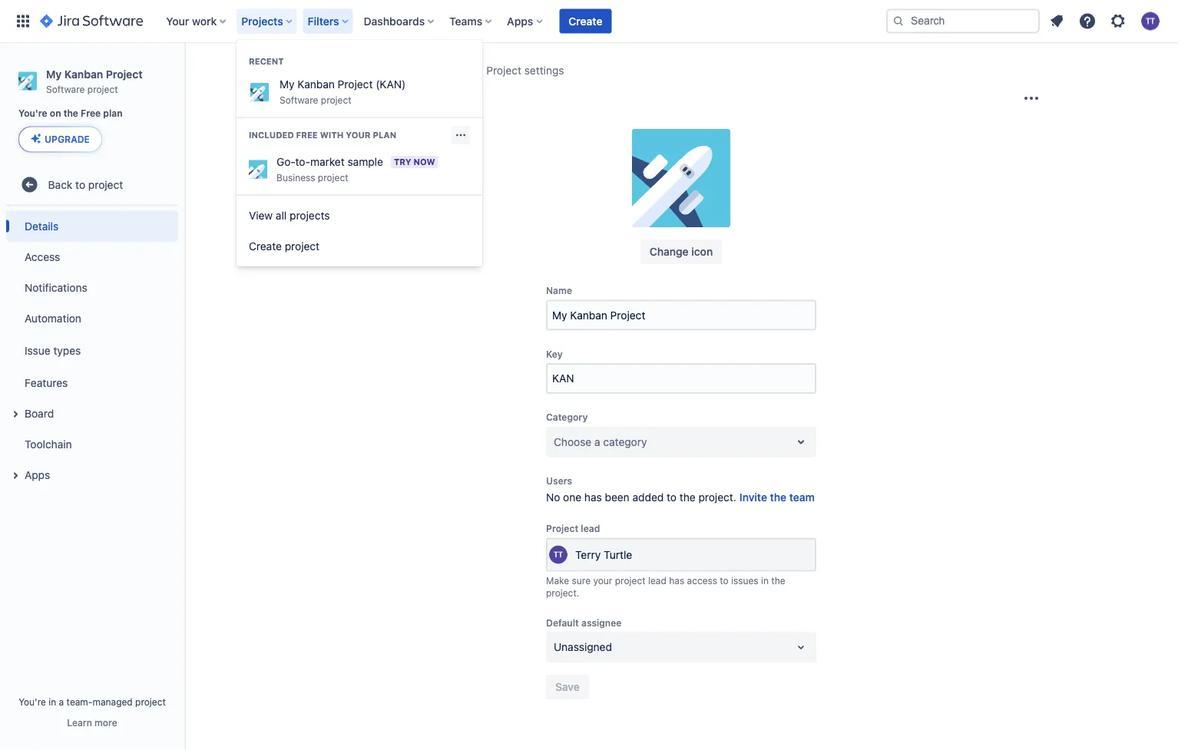 Task type: locate. For each thing, give the bounding box(es) containing it.
a
[[595, 436, 601, 448], [59, 697, 64, 708]]

lead left the access
[[649, 576, 667, 587]]

1 open image from the top
[[792, 433, 811, 451]]

details up your
[[319, 86, 374, 108]]

change icon
[[650, 246, 713, 258]]

terry turtle image
[[550, 546, 568, 564]]

1 horizontal spatial kanban
[[298, 78, 335, 91]]

in
[[762, 576, 769, 587], [49, 697, 56, 708]]

you're left team-
[[19, 697, 46, 708]]

1 horizontal spatial my
[[280, 78, 295, 91]]

0 horizontal spatial lead
[[581, 524, 601, 535]]

primary element
[[9, 0, 887, 43]]

create for create project
[[249, 240, 282, 253]]

to
[[75, 178, 85, 191], [667, 491, 677, 504], [720, 576, 729, 587]]

your
[[594, 576, 613, 587]]

create button
[[560, 9, 612, 33]]

filters button
[[303, 9, 355, 33]]

project for my kanban project (kan) software project
[[338, 78, 373, 91]]

you're left on
[[18, 108, 47, 119]]

my kanban project software project
[[46, 68, 143, 94]]

details
[[319, 86, 374, 108], [25, 220, 59, 232]]

1 vertical spatial to
[[667, 491, 677, 504]]

1 you're from the top
[[18, 108, 47, 119]]

help image
[[1079, 12, 1098, 30]]

you're for you're on the free plan
[[18, 108, 47, 119]]

project settings link
[[487, 61, 565, 80]]

my kanban project link
[[375, 61, 468, 80]]

my for my kanban project software project
[[46, 68, 62, 80]]

sidebar navigation image
[[168, 61, 201, 92]]

1 vertical spatial software
[[280, 95, 319, 105]]

project up terry turtle icon in the bottom of the page
[[546, 524, 579, 535]]

automation
[[25, 312, 81, 325]]

0 horizontal spatial create
[[249, 240, 282, 253]]

1 vertical spatial lead
[[649, 576, 667, 587]]

all
[[276, 209, 287, 222]]

project up plan
[[87, 84, 118, 94]]

project up with
[[321, 95, 352, 105]]

software
[[46, 84, 85, 94], [280, 95, 319, 105]]

0 vertical spatial to
[[75, 178, 85, 191]]

learn
[[67, 718, 92, 729]]

back to project link
[[6, 169, 178, 200]]

my up on
[[46, 68, 62, 80]]

kanban up included free with your plan
[[298, 78, 335, 91]]

1 vertical spatial in
[[49, 697, 56, 708]]

terry turtle
[[576, 549, 633, 562]]

features link
[[6, 368, 178, 398]]

project left settings
[[487, 64, 522, 77]]

1 horizontal spatial lead
[[649, 576, 667, 587]]

work
[[192, 15, 217, 27]]

features
[[25, 377, 68, 389]]

the right the issues
[[772, 576, 786, 587]]

free
[[81, 108, 101, 119]]

create right apps popup button
[[569, 15, 603, 27]]

0 vertical spatial you're
[[18, 108, 47, 119]]

project for my kanban project
[[433, 64, 468, 77]]

the right on
[[64, 108, 78, 119]]

project right your
[[615, 576, 646, 587]]

make
[[546, 576, 570, 587]]

terry
[[576, 549, 601, 562]]

apps down toolchain
[[25, 469, 50, 481]]

software inside my kanban project software project
[[46, 84, 85, 94]]

teams
[[450, 15, 483, 27]]

create project
[[249, 240, 320, 253]]

change
[[650, 246, 689, 258]]

0 horizontal spatial to
[[75, 178, 85, 191]]

users no one has been added to the project. invite the team
[[546, 476, 815, 504]]

2 open image from the top
[[792, 639, 811, 657]]

0 vertical spatial in
[[762, 576, 769, 587]]

project.
[[699, 491, 737, 504], [546, 588, 580, 599]]

1 vertical spatial you're
[[19, 697, 46, 708]]

settings image
[[1110, 12, 1128, 30]]

2 horizontal spatial kanban
[[393, 64, 430, 77]]

software up "you're on the free plan" at the top
[[46, 84, 85, 94]]

go-
[[277, 155, 296, 168]]

create for create
[[569, 15, 603, 27]]

create inside button
[[249, 240, 282, 253]]

market
[[311, 155, 345, 168]]

teams button
[[445, 9, 498, 33]]

0 vertical spatial software
[[46, 84, 85, 94]]

1 vertical spatial details
[[25, 220, 59, 232]]

1 horizontal spatial a
[[595, 436, 601, 448]]

Name field
[[548, 302, 815, 329]]

0 vertical spatial create
[[569, 15, 603, 27]]

lead
[[581, 524, 601, 535], [649, 576, 667, 587]]

expand image for apps
[[6, 467, 25, 485]]

0 horizontal spatial in
[[49, 697, 56, 708]]

project for my kanban project software project
[[106, 68, 143, 80]]

added
[[633, 491, 664, 504]]

0 vertical spatial details
[[319, 86, 374, 108]]

choose a category
[[554, 436, 648, 448]]

more image
[[1023, 89, 1041, 108]]

1 horizontal spatial to
[[667, 491, 677, 504]]

to-
[[296, 155, 311, 168]]

1 horizontal spatial project.
[[699, 491, 737, 504]]

open image
[[792, 433, 811, 451], [792, 639, 811, 657]]

unassigned
[[554, 641, 613, 654]]

expand image inside the board button
[[6, 405, 25, 424]]

to right added
[[667, 491, 677, 504]]

1 vertical spatial apps
[[25, 469, 50, 481]]

0 horizontal spatial apps
[[25, 469, 50, 481]]

kanban inside my kanban project software project
[[64, 68, 103, 80]]

project down the go-to-market sample
[[318, 172, 349, 183]]

more image
[[455, 129, 467, 141]]

no
[[546, 491, 561, 504]]

1 expand image from the top
[[6, 405, 25, 424]]

my inside my kanban project (kan) software project
[[280, 78, 295, 91]]

2 vertical spatial to
[[720, 576, 729, 587]]

1 horizontal spatial apps
[[507, 15, 534, 27]]

1 horizontal spatial software
[[280, 95, 319, 105]]

my for my kanban project (kan) software project
[[280, 78, 295, 91]]

project down primary element
[[433, 64, 468, 77]]

1 vertical spatial has
[[670, 576, 685, 587]]

your profile and settings image
[[1142, 12, 1161, 30]]

1 vertical spatial expand image
[[6, 467, 25, 485]]

lead up "terry"
[[581, 524, 601, 535]]

2 expand image from the top
[[6, 467, 25, 485]]

group
[[6, 206, 178, 495]]

software up free
[[280, 95, 319, 105]]

expand image for board
[[6, 405, 25, 424]]

0 horizontal spatial project.
[[546, 588, 580, 599]]

0 horizontal spatial has
[[585, 491, 602, 504]]

expand image inside apps button
[[6, 467, 25, 485]]

project. left 'invite'
[[699, 491, 737, 504]]

expand image
[[6, 405, 25, 424], [6, 467, 25, 485]]

0 vertical spatial expand image
[[6, 405, 25, 424]]

invite
[[740, 491, 768, 504]]

banner containing your work
[[0, 0, 1179, 43]]

project. inside 'make sure your project lead has access to issues in the project.'
[[546, 588, 580, 599]]

turtle
[[604, 549, 633, 562]]

details up access at the left of the page
[[25, 220, 59, 232]]

2 you're from the top
[[19, 697, 46, 708]]

assignee
[[582, 618, 622, 629]]

1 vertical spatial open image
[[792, 639, 811, 657]]

project inside my kanban project software project
[[106, 68, 143, 80]]

issue
[[25, 344, 50, 357]]

create down view
[[249, 240, 282, 253]]

0 horizontal spatial my
[[46, 68, 62, 80]]

free
[[296, 130, 318, 140]]

Default assignee text field
[[554, 640, 557, 656]]

notifications image
[[1048, 12, 1067, 30]]

projects
[[290, 209, 330, 222]]

has inside users no one has been added to the project. invite the team
[[585, 491, 602, 504]]

to left the issues
[[720, 576, 729, 587]]

1 horizontal spatial in
[[762, 576, 769, 587]]

banner
[[0, 0, 1179, 43]]

expand image down features
[[6, 405, 25, 424]]

0 vertical spatial has
[[585, 491, 602, 504]]

0 horizontal spatial software
[[46, 84, 85, 94]]

my up (kan)
[[375, 64, 390, 77]]

category
[[546, 412, 588, 423]]

Category text field
[[554, 435, 557, 450]]

the right added
[[680, 491, 696, 504]]

kanban for my kanban project (kan) software project
[[298, 78, 335, 91]]

2 horizontal spatial to
[[720, 576, 729, 587]]

1 horizontal spatial has
[[670, 576, 685, 587]]

jira software image
[[40, 12, 143, 30], [40, 12, 143, 30]]

0 vertical spatial open image
[[792, 433, 811, 451]]

one
[[563, 491, 582, 504]]

my down recent
[[280, 78, 295, 91]]

kanban up (kan)
[[393, 64, 430, 77]]

you're
[[18, 108, 47, 119], [19, 697, 46, 708]]

name
[[546, 286, 573, 296]]

notifications link
[[6, 272, 178, 303]]

project inside my kanban project (kan) software project
[[321, 95, 352, 105]]

1 vertical spatial a
[[59, 697, 64, 708]]

2 horizontal spatial my
[[375, 64, 390, 77]]

1 horizontal spatial create
[[569, 15, 603, 27]]

a right choose
[[595, 436, 601, 448]]

expand image down toolchain
[[6, 467, 25, 485]]

sure
[[572, 576, 591, 587]]

issue types link
[[6, 334, 178, 368]]

0 horizontal spatial kanban
[[64, 68, 103, 80]]

you're for you're in a team-managed project
[[19, 697, 46, 708]]

project
[[433, 64, 468, 77], [487, 64, 522, 77], [106, 68, 143, 80], [338, 78, 373, 91], [546, 524, 579, 535]]

a left team-
[[59, 697, 64, 708]]

project down the projects
[[285, 240, 320, 253]]

kanban inside my kanban project (kan) software project
[[298, 78, 335, 91]]

create project button
[[237, 231, 483, 262]]

0 horizontal spatial details
[[25, 220, 59, 232]]

has right one
[[585, 491, 602, 504]]

project. down 'make'
[[546, 588, 580, 599]]

included free with your plan
[[249, 130, 397, 140]]

open image for unassigned
[[792, 639, 811, 657]]

included
[[249, 130, 294, 140]]

create
[[569, 15, 603, 27], [249, 240, 282, 253]]

my inside my kanban project software project
[[46, 68, 62, 80]]

0 vertical spatial apps
[[507, 15, 534, 27]]

has left the access
[[670, 576, 685, 587]]

1 vertical spatial create
[[249, 240, 282, 253]]

apps right teams dropdown button
[[507, 15, 534, 27]]

project
[[87, 84, 118, 94], [321, 95, 352, 105], [318, 172, 349, 183], [88, 178, 123, 191], [285, 240, 320, 253], [615, 576, 646, 587], [135, 697, 166, 708]]

to right "back"
[[75, 178, 85, 191]]

0 vertical spatial project.
[[699, 491, 737, 504]]

in left team-
[[49, 697, 56, 708]]

key
[[546, 349, 563, 360]]

try now
[[394, 157, 435, 167]]

filters
[[308, 15, 339, 27]]

been
[[605, 491, 630, 504]]

1 vertical spatial project.
[[546, 588, 580, 599]]

project inside my kanban project software project
[[87, 84, 118, 94]]

create inside 'button'
[[569, 15, 603, 27]]

kanban up free
[[64, 68, 103, 80]]

try
[[394, 157, 412, 167]]

project inside my kanban project (kan) software project
[[338, 78, 373, 91]]

my
[[375, 64, 390, 77], [46, 68, 62, 80], [280, 78, 295, 91]]

project up plan
[[106, 68, 143, 80]]

project left (kan)
[[338, 78, 373, 91]]

in right the issues
[[762, 576, 769, 587]]

go-to-market sample group
[[237, 117, 483, 194]]



Task type: describe. For each thing, give the bounding box(es) containing it.
choose
[[554, 436, 592, 448]]

now
[[414, 157, 435, 167]]

view all projects
[[249, 209, 330, 222]]

default
[[546, 618, 579, 629]]

the inside 'make sure your project lead has access to issues in the project.'
[[772, 576, 786, 587]]

you're on the free plan
[[18, 108, 123, 119]]

access
[[25, 251, 60, 263]]

you're in a team-managed project
[[19, 697, 166, 708]]

appswitcher icon image
[[14, 12, 32, 30]]

0 vertical spatial lead
[[581, 524, 601, 535]]

lead inside 'make sure your project lead has access to issues in the project.'
[[649, 576, 667, 587]]

project avatar image
[[633, 129, 731, 227]]

project settings
[[487, 64, 565, 77]]

your
[[166, 15, 189, 27]]

issue types
[[25, 344, 81, 357]]

project inside 'make sure your project lead has access to issues in the project.'
[[615, 576, 646, 587]]

search image
[[893, 15, 905, 27]]

details link
[[6, 211, 178, 242]]

invite the team button
[[740, 490, 815, 506]]

notifications
[[25, 281, 87, 294]]

upgrade button
[[19, 127, 101, 152]]

view
[[249, 209, 273, 222]]

open image for choose a category
[[792, 433, 811, 451]]

project right managed
[[135, 697, 166, 708]]

recent
[[249, 56, 284, 66]]

project inside go-to-market sample group
[[318, 172, 349, 183]]

users element
[[546, 490, 817, 506]]

to inside 'make sure your project lead has access to issues in the project.'
[[720, 576, 729, 587]]

(kan)
[[376, 78, 406, 91]]

projects
[[242, 15, 283, 27]]

with
[[320, 130, 344, 140]]

on
[[50, 108, 61, 119]]

project up details link
[[88, 178, 123, 191]]

software inside my kanban project (kan) software project
[[280, 95, 319, 105]]

plan
[[103, 108, 123, 119]]

your work
[[166, 15, 217, 27]]

make sure your project lead has access to issues in the project.
[[546, 576, 786, 599]]

back to project
[[48, 178, 123, 191]]

Search field
[[887, 9, 1041, 33]]

more
[[95, 718, 117, 729]]

go-to-market sample
[[277, 155, 383, 168]]

issues
[[732, 576, 759, 587]]

project inside button
[[285, 240, 320, 253]]

settings
[[525, 64, 565, 77]]

kanban for my kanban project software project
[[64, 68, 103, 80]]

back
[[48, 178, 73, 191]]

board
[[25, 407, 54, 420]]

has inside 'make sure your project lead has access to issues in the project.'
[[670, 576, 685, 587]]

users
[[546, 476, 573, 486]]

toolchain link
[[6, 429, 178, 460]]

apps button
[[503, 9, 549, 33]]

dashboards button
[[359, 9, 440, 33]]

toolchain
[[25, 438, 72, 451]]

apps inside button
[[25, 469, 50, 481]]

automation link
[[6, 303, 178, 334]]

types
[[53, 344, 81, 357]]

business
[[277, 172, 315, 183]]

business project
[[277, 172, 349, 183]]

learn more
[[67, 718, 117, 729]]

0 vertical spatial a
[[595, 436, 601, 448]]

kanban for my kanban project
[[393, 64, 430, 77]]

project. inside users no one has been added to the project. invite the team
[[699, 491, 737, 504]]

board button
[[6, 398, 178, 429]]

Key field
[[548, 365, 815, 393]]

the left team
[[771, 491, 787, 504]]

in inside 'make sure your project lead has access to issues in the project.'
[[762, 576, 769, 587]]

project inside 'link'
[[487, 64, 522, 77]]

to inside users no one has been added to the project. invite the team
[[667, 491, 677, 504]]

category
[[604, 436, 648, 448]]

your work button
[[162, 9, 232, 33]]

plan
[[373, 130, 397, 140]]

group containing details
[[6, 206, 178, 495]]

managed
[[93, 697, 133, 708]]

1 horizontal spatial details
[[319, 86, 374, 108]]

apps inside popup button
[[507, 15, 534, 27]]

upgrade
[[45, 134, 90, 145]]

team-
[[67, 697, 93, 708]]

team
[[790, 491, 815, 504]]

my kanban project (kan) software project
[[280, 78, 406, 105]]

details inside details link
[[25, 220, 59, 232]]

0 horizontal spatial a
[[59, 697, 64, 708]]

change icon button
[[641, 240, 723, 264]]

projects button
[[237, 9, 299, 33]]

apps button
[[6, 460, 178, 491]]

dashboards
[[364, 15, 425, 27]]

my kanban project
[[375, 64, 468, 77]]

view all projects link
[[237, 201, 483, 231]]

project lead
[[546, 524, 601, 535]]

sample
[[348, 155, 383, 168]]

icon
[[692, 246, 713, 258]]

your
[[346, 130, 371, 140]]

learn more button
[[67, 717, 117, 729]]

access link
[[6, 242, 178, 272]]

my for my kanban project
[[375, 64, 390, 77]]



Task type: vqa. For each thing, say whether or not it's contained in the screenshot.
INCLUDED FREE WITH YOUR PLAN
yes



